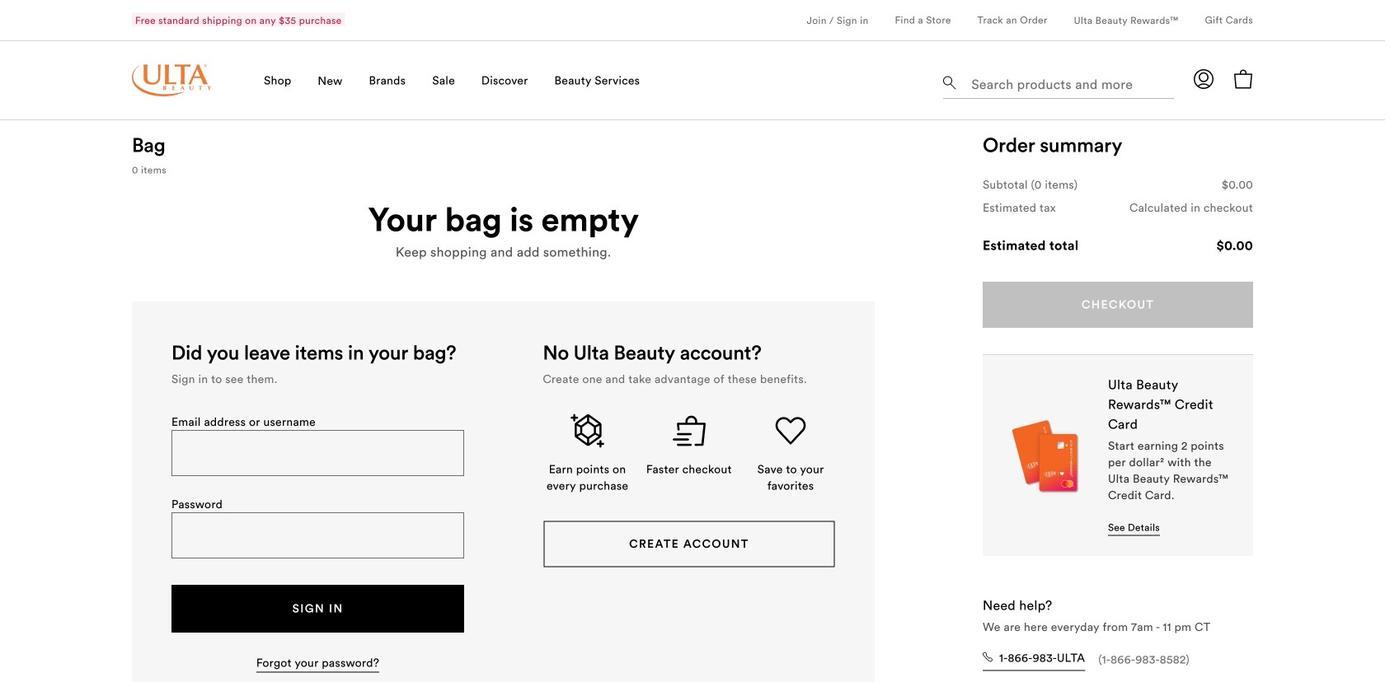 Task type: describe. For each thing, give the bounding box(es) containing it.
log in to your ulta account image
[[1194, 69, 1214, 89]]

Search products and more search field
[[970, 66, 1169, 95]]



Task type: vqa. For each thing, say whether or not it's contained in the screenshot.
the left The Gift
no



Task type: locate. For each thing, give the bounding box(es) containing it.
0 items in bag image
[[1234, 69, 1253, 89]]

None password field
[[172, 514, 463, 558]]

None text field
[[172, 431, 463, 475]]

None search field
[[943, 63, 1174, 102]]

withicon image
[[983, 652, 993, 662]]



